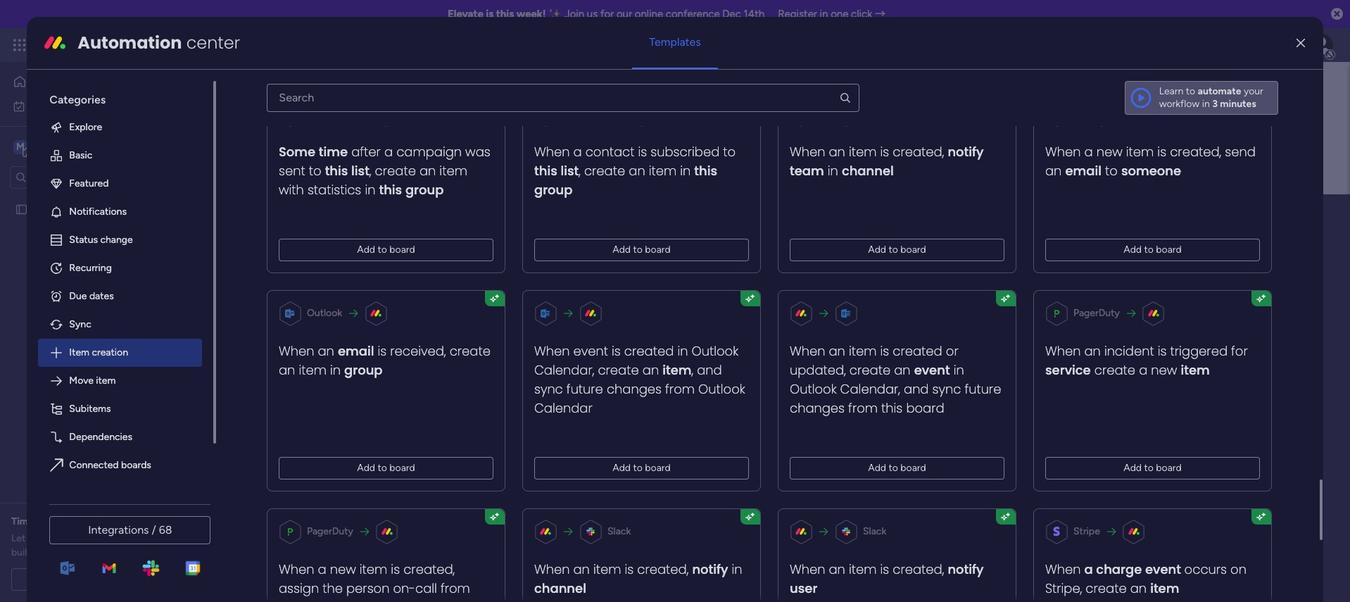 Task type: describe. For each thing, give the bounding box(es) containing it.
week!
[[517, 8, 546, 20]]

categories list box
[[38, 81, 216, 508]]

an inside "when a new item is created, send an"
[[1046, 162, 1063, 179]]

categories
[[50, 93, 106, 106]]

built
[[11, 547, 31, 558]]

new for when a new item is created, assign the person on-call from
[[330, 560, 356, 578]]

this inside when a contact is subscribed to this list , create an item in
[[535, 162, 558, 179]]

and for ,
[[698, 361, 723, 379]]

dec
[[723, 8, 742, 20]]

is inside when an item is created, notify user
[[881, 560, 890, 578]]

see
[[246, 39, 263, 51]]

1 vertical spatial option
[[38, 479, 202, 508]]

outlook inside , and sync future changes from outlook calendar
[[699, 380, 746, 398]]

boards and dashboards you visited recently in this workspace
[[266, 318, 536, 330]]

after a campaign was sent to
[[279, 143, 491, 179]]

1 horizontal spatial main
[[351, 199, 406, 231]]

1 vertical spatial charge
[[1097, 560, 1143, 578]]

is inside when event is created in outlook calendar, create an
[[612, 342, 621, 360]]

us
[[587, 8, 598, 20]]

created inside when event is created in outlook calendar, create an
[[625, 342, 674, 360]]

create inside when a contact is subscribed to this list , create an item in
[[585, 162, 626, 179]]

so
[[33, 547, 43, 558]]

due dates
[[69, 290, 114, 302]]

when an item is created or updated, create an
[[790, 342, 959, 379]]

created inside when an item is created or updated, create an
[[893, 342, 943, 360]]

someone
[[1122, 162, 1182, 179]]

when for when an item is created or updated, create an
[[790, 342, 826, 360]]

online
[[635, 8, 664, 20]]

when a charge event
[[1046, 560, 1185, 578]]

my
[[31, 100, 45, 112]]

test list box
[[0, 194, 180, 411]]

monday work management
[[63, 37, 219, 53]]

when a new item is created, send an
[[1046, 143, 1257, 179]]

future inside , and sync future changes from outlook calendar
[[567, 380, 604, 398]]

item inside when an item is created, notify in channel
[[594, 560, 622, 578]]

our inside time for an expert review let our experts review what you've built so far. free of charge
[[28, 532, 42, 544]]

notifications
[[69, 206, 127, 217]]

my work
[[31, 100, 68, 112]]

item creation
[[69, 346, 128, 358]]

1 horizontal spatial our
[[617, 8, 632, 20]]

contact
[[586, 143, 635, 160]]

in inside when a contact is subscribed to this list , create an item in
[[681, 162, 691, 179]]

group inside this group
[[535, 181, 573, 198]]

incident
[[1105, 342, 1155, 360]]

register in one click → link
[[778, 8, 886, 20]]

new inside when an incident is triggered for service create a new item
[[1152, 361, 1178, 379]]

boards for recent boards
[[304, 284, 339, 297]]

this list
[[325, 162, 370, 179]]

help button
[[1231, 562, 1280, 585]]

future inside in outlook calendar, and sync future changes from this board
[[965, 380, 1002, 398]]

is inside when an incident is triggered for service create a new item
[[1159, 342, 1168, 360]]

item inside when an incident is triggered for service create a new item
[[1182, 361, 1211, 379]]

stripe,
[[1046, 579, 1083, 597]]

center
[[186, 31, 240, 54]]

a for when a new item is created, assign the person on-call from
[[318, 560, 327, 578]]

categories heading
[[38, 81, 202, 113]]

calendar, inside in outlook calendar, and sync future changes from this board
[[841, 380, 901, 398]]

and inside in outlook calendar, and sync future changes from this board
[[905, 380, 930, 398]]

some time
[[279, 143, 348, 160]]

1 vertical spatial review
[[80, 532, 109, 544]]

in inside when event is created in outlook calendar, create an
[[678, 342, 689, 360]]

this inside in outlook calendar, and sync future changes from this board
[[882, 399, 903, 417]]

workspace image
[[13, 139, 27, 155]]

to inside when a contact is subscribed to this list , create an item in
[[724, 143, 736, 160]]

item inside when a contact is subscribed to this list , create an item in
[[649, 162, 677, 179]]

workflow
[[1160, 98, 1200, 110]]

sync inside , and sync future changes from outlook calendar
[[535, 380, 564, 398]]

due
[[69, 290, 87, 302]]

1 vertical spatial email
[[338, 342, 375, 360]]

notifications option
[[38, 198, 202, 226]]

triggered
[[1171, 342, 1229, 360]]

experts
[[45, 532, 78, 544]]

plans
[[266, 39, 289, 51]]

outlook inside when event is created in outlook calendar, create an
[[692, 342, 739, 360]]

let
[[11, 532, 26, 544]]

when for when an item is created, notify team in channel
[[790, 143, 826, 160]]

boards for connected boards
[[121, 459, 151, 471]]

management
[[142, 37, 219, 53]]

when for when a contact is subscribed to this list , create an item in
[[535, 143, 570, 160]]

creation
[[92, 346, 128, 358]]

list inside when a contact is subscribed to this list , create an item in
[[561, 162, 579, 179]]

click
[[852, 8, 873, 20]]

when an item is created, notify team in channel
[[790, 143, 984, 179]]

create inside when an item is created or updated, create an
[[850, 361, 891, 379]]

assign
[[279, 579, 319, 597]]

in inside when an item is created, notify in channel
[[732, 560, 743, 578]]

what
[[112, 532, 134, 544]]

far.
[[46, 547, 60, 558]]

on
[[1231, 560, 1247, 578]]

notify for when an item is created, notify user
[[948, 560, 984, 578]]

due dates option
[[38, 282, 202, 310]]

from inside , and sync future changes from outlook calendar
[[666, 380, 695, 398]]

when for when event is created in outlook calendar, create an
[[535, 342, 570, 360]]

your workflow in
[[1160, 85, 1264, 110]]

some
[[279, 143, 316, 160]]

subitems option
[[38, 395, 202, 423]]

recurring
[[69, 262, 112, 274]]

public board image
[[15, 202, 28, 216]]

is inside when an item is created, notify team in channel
[[881, 143, 890, 160]]

explore option
[[38, 113, 202, 141]]

board inside in outlook calendar, and sync future changes from this board
[[907, 399, 945, 417]]

an inside when an item is created, notify user
[[830, 560, 846, 578]]

item inside when a new item is created, assign the person on-call from
[[360, 560, 388, 578]]

in inside is received, create an item in
[[331, 361, 341, 379]]

permissions
[[420, 284, 479, 297]]

from inside in outlook calendar, and sync future changes from this board
[[849, 399, 879, 417]]

subitems
[[69, 403, 111, 415]]

an inside when a contact is subscribed to this list , create an item in
[[629, 162, 646, 179]]

with
[[279, 181, 304, 198]]

featured option
[[38, 170, 202, 198]]

was
[[466, 143, 491, 160]]

when event is created in outlook calendar, create an
[[535, 342, 739, 379]]

event inside when event is created in outlook calendar, create an
[[574, 342, 609, 360]]

test for public board icon
[[33, 203, 52, 215]]

create inside occurs on stripe, create an
[[1086, 579, 1128, 597]]

and for boards
[[298, 318, 315, 330]]

an inside occurs on stripe, create an
[[1131, 579, 1148, 597]]

2 slack from the left
[[864, 525, 887, 537]]

1 horizontal spatial this group
[[535, 162, 718, 198]]

0 vertical spatial for
[[601, 8, 614, 20]]

free
[[62, 547, 82, 558]]

item inside "when a new item is created, send an"
[[1127, 143, 1155, 160]]

connected boards
[[69, 459, 151, 471]]

for inside when an incident is triggered for service create a new item
[[1232, 342, 1249, 360]]

1 vertical spatial event
[[915, 361, 951, 379]]

in inside in outlook calendar, and sync future changes from this board
[[954, 361, 965, 379]]

change
[[100, 234, 133, 246]]

an inside is received, create an item in
[[279, 361, 296, 379]]

boards
[[266, 318, 296, 330]]

explore
[[69, 121, 102, 133]]

call
[[416, 579, 437, 597]]

integrations / 68
[[88, 523, 172, 537]]

integrations / 68 button
[[50, 516, 211, 544]]

created, for when an item is created, notify in channel
[[638, 560, 689, 578]]

automation
[[78, 31, 182, 54]]

description
[[421, 234, 470, 246]]

68
[[159, 523, 172, 537]]

1 list from the left
[[352, 162, 370, 179]]

members
[[356, 284, 403, 297]]

connected
[[69, 459, 119, 471]]

time
[[319, 143, 348, 160]]

occurs on stripe, create an
[[1046, 560, 1247, 597]]

work for monday
[[114, 37, 139, 53]]

Search for a column type search field
[[267, 84, 860, 112]]

join
[[565, 8, 585, 20]]

sent
[[279, 162, 306, 179]]

you've
[[136, 532, 165, 544]]

, for sync
[[692, 361, 694, 379]]

to inside "after a campaign was sent to"
[[309, 162, 322, 179]]

, and sync future changes from outlook calendar
[[535, 361, 746, 417]]

from inside when a new item is created, assign the person on-call from
[[441, 579, 471, 597]]

or
[[947, 342, 959, 360]]

in outlook calendar, and sync future changes from this board
[[790, 361, 1002, 417]]

item inside option
[[96, 375, 116, 387]]

channel inside when an item is created, notify in channel
[[535, 579, 587, 597]]

an inside when event is created in outlook calendar, create an
[[643, 361, 660, 379]]

for inside time for an expert review let our experts review what you've built so far. free of charge
[[36, 516, 49, 527]]

time for an expert review let our experts review what you've built so far. free of charge
[[11, 516, 165, 558]]

0 vertical spatial review
[[97, 516, 127, 527]]

is inside when an item is created or updated, create an
[[881, 342, 890, 360]]

register
[[778, 8, 818, 20]]

in inside your workflow in
[[1203, 98, 1210, 110]]

changes inside in outlook calendar, and sync future changes from this board
[[790, 399, 845, 417]]

an inside , create an item with statistics in
[[420, 162, 436, 179]]

1 horizontal spatial main workspace
[[351, 199, 532, 231]]

charge inside time for an expert review let our experts review what you've built so far. free of charge
[[96, 547, 126, 558]]

when an email
[[279, 342, 375, 360]]

select product image
[[13, 38, 27, 52]]

conference
[[666, 8, 720, 20]]

when a new item is created, assign the person on-call from
[[279, 560, 471, 597]]



Task type: locate. For each thing, give the bounding box(es) containing it.
1 horizontal spatial ,
[[579, 162, 581, 179]]

main workspace
[[32, 140, 116, 153], [351, 199, 532, 231]]

service
[[1046, 361, 1092, 379]]

new for when a new item is created, send an
[[1097, 143, 1123, 160]]

1 horizontal spatial charge
[[1097, 560, 1143, 578]]

1 slack from the left
[[608, 525, 631, 537]]

updated,
[[790, 361, 847, 379]]

0 horizontal spatial test
[[33, 203, 52, 215]]

work right my
[[47, 100, 68, 112]]

0 vertical spatial main workspace
[[32, 140, 116, 153]]

2 horizontal spatial new
[[1152, 361, 1178, 379]]

item inside , create an item with statistics in
[[440, 162, 468, 179]]

0 vertical spatial option
[[0, 196, 180, 199]]

main right workspace image
[[32, 140, 57, 153]]

when an item is created, notify in channel
[[535, 560, 743, 597]]

a for after a campaign was sent to
[[385, 143, 393, 160]]

0 horizontal spatial slack
[[608, 525, 631, 537]]

0 vertical spatial from
[[666, 380, 695, 398]]

schedule a meeting button
[[11, 568, 168, 591]]

3
[[1213, 98, 1218, 110]]

item inside when an item is created, notify team in channel
[[850, 143, 877, 160]]

2 vertical spatial from
[[441, 579, 471, 597]]

1 vertical spatial our
[[28, 532, 42, 544]]

an inside when an incident is triggered for service create a new item
[[1085, 342, 1102, 360]]

test inside list box
[[33, 203, 52, 215]]

2 future from the left
[[965, 380, 1002, 398]]

recent boards
[[266, 284, 339, 297]]

2 horizontal spatial for
[[1232, 342, 1249, 360]]

created, inside "when a new item is created, send an"
[[1171, 143, 1222, 160]]

boards down dependencies option
[[121, 459, 151, 471]]

recently
[[421, 318, 457, 330]]

new up the
[[330, 560, 356, 578]]

outlook
[[307, 307, 343, 319], [692, 342, 739, 360], [699, 380, 746, 398], [790, 380, 837, 398]]

when for when an item is created, notify user
[[790, 560, 826, 578]]

0 vertical spatial boards
[[304, 284, 339, 297]]

you
[[371, 318, 387, 330]]

changes down when event is created in outlook calendar, create an on the bottom of page
[[607, 380, 662, 398]]

1 horizontal spatial list
[[561, 162, 579, 179]]

register in one click →
[[778, 8, 886, 20]]

0 horizontal spatial for
[[36, 516, 49, 527]]

create inside when event is created in outlook calendar, create an
[[598, 361, 640, 379]]

brad klo image
[[1311, 34, 1334, 56]]

created, for when an item is created, notify user
[[893, 560, 945, 578]]

this group down "after a campaign was sent to"
[[379, 181, 444, 198]]

when for when a charge event
[[1046, 560, 1082, 578]]

pagerduty
[[1074, 307, 1121, 319], [307, 525, 354, 537]]

a down incident
[[1140, 361, 1148, 379]]

one
[[831, 8, 849, 20]]

/
[[152, 523, 156, 537]]

0 horizontal spatial this group
[[379, 181, 444, 198]]

0 horizontal spatial work
[[47, 100, 68, 112]]

an inside time for an expert review let our experts review what you've built so far. free of charge
[[52, 516, 62, 527]]

channel
[[842, 162, 895, 179], [535, 579, 587, 597]]

and
[[298, 318, 315, 330], [698, 361, 723, 379], [905, 380, 930, 398]]

when an item is created, notify user
[[790, 560, 984, 597]]

0 vertical spatial channel
[[842, 162, 895, 179]]

1 vertical spatial new
[[1152, 361, 1178, 379]]

2 vertical spatial event
[[1146, 560, 1182, 578]]

add to board button
[[279, 239, 494, 261], [535, 239, 750, 261], [790, 239, 1005, 261], [1046, 239, 1261, 261], [279, 457, 494, 479], [535, 457, 750, 479], [790, 457, 1005, 479], [1046, 457, 1261, 479]]

for right triggered
[[1232, 342, 1249, 360]]

when inside when a new item is created, assign the person on-call from
[[279, 560, 315, 578]]

in inside when an item is created, notify team in channel
[[828, 162, 839, 179]]

option down "featured"
[[0, 196, 180, 199]]

a inside "when a new item is created, send an"
[[1085, 143, 1094, 160]]

work right monday
[[114, 37, 139, 53]]

1 sync from the left
[[535, 380, 564, 398]]

1 vertical spatial changes
[[790, 399, 845, 417]]

created up , and sync future changes from outlook calendar in the bottom of the page
[[625, 342, 674, 360]]

, inside , create an item with statistics in
[[370, 162, 372, 179]]

a for when a new item is created, send an
[[1085, 143, 1094, 160]]

1 horizontal spatial channel
[[842, 162, 895, 179]]

0 horizontal spatial pagerduty
[[307, 525, 354, 537]]

0 horizontal spatial charge
[[96, 547, 126, 558]]

person
[[347, 579, 390, 597]]

main inside workspace selection element
[[32, 140, 57, 153]]

created, inside when a new item is created, assign the person on-call from
[[404, 560, 455, 578]]

0 vertical spatial work
[[114, 37, 139, 53]]

in
[[820, 8, 829, 20], [1203, 98, 1210, 110], [681, 162, 691, 179], [828, 162, 839, 179], [365, 181, 376, 198], [459, 318, 467, 330], [678, 342, 689, 360], [331, 361, 341, 379], [954, 361, 965, 379], [732, 560, 743, 578]]

0 vertical spatial and
[[298, 318, 315, 330]]

when a contact is subscribed to this list , create an item in
[[535, 143, 736, 179]]

pagerduty up incident
[[1074, 307, 1121, 319]]

1 vertical spatial boards
[[121, 459, 151, 471]]

notify for when an item is created, notify team in channel
[[948, 143, 984, 160]]

sync option
[[38, 310, 202, 339]]

event left occurs
[[1146, 560, 1182, 578]]

campaign
[[397, 143, 462, 160]]

is inside when a contact is subscribed to this list , create an item in
[[639, 143, 648, 160]]

main workspace inside workspace selection element
[[32, 140, 116, 153]]

automation  center image
[[44, 32, 66, 54]]

integrations
[[88, 523, 149, 537]]

1 horizontal spatial and
[[698, 361, 723, 379]]

0 horizontal spatial email
[[338, 342, 375, 360]]

our left online
[[617, 8, 632, 20]]

0 horizontal spatial future
[[567, 380, 604, 398]]

channel inside when an item is created, notify team in channel
[[842, 162, 895, 179]]

m
[[16, 141, 25, 152]]

1 horizontal spatial created
[[893, 342, 943, 360]]

2 vertical spatial new
[[330, 560, 356, 578]]

a for schedule a meeting
[[90, 573, 95, 585]]

0 horizontal spatial main
[[32, 140, 57, 153]]

✨
[[549, 8, 562, 20]]

1 vertical spatial pagerduty
[[307, 525, 354, 537]]

move item option
[[38, 367, 202, 395]]

is received, create an item in
[[279, 342, 491, 379]]

our
[[617, 8, 632, 20], [28, 532, 42, 544]]

1 horizontal spatial new
[[1097, 143, 1123, 160]]

created, inside when an item is created, notify in channel
[[638, 560, 689, 578]]

when inside when event is created in outlook calendar, create an
[[535, 342, 570, 360]]

a down stripe
[[1085, 560, 1094, 578]]

option down connected boards
[[38, 479, 202, 508]]

notify for when an item is created, notify in channel
[[693, 560, 729, 578]]

create inside is received, create an item in
[[450, 342, 491, 360]]

is inside when an item is created, notify in channel
[[625, 560, 634, 578]]

learn to automate
[[1160, 85, 1242, 97]]

1 horizontal spatial email
[[1066, 162, 1102, 179]]

work for my
[[47, 100, 68, 112]]

see plans
[[246, 39, 289, 51]]

statistics
[[308, 181, 362, 198]]

notify inside when an item is created, notify in channel
[[693, 560, 729, 578]]

new inside when a new item is created, assign the person on-call from
[[330, 560, 356, 578]]

2 horizontal spatial from
[[849, 399, 879, 417]]

an inside when an item is created, notify in channel
[[574, 560, 590, 578]]

boards right recent
[[304, 284, 339, 297]]

sync inside in outlook calendar, and sync future changes from this board
[[933, 380, 962, 398]]

3 minutes
[[1213, 98, 1257, 110]]

→
[[875, 8, 886, 20]]

when inside when an item is created or updated, create an
[[790, 342, 826, 360]]

0 horizontal spatial ,
[[370, 162, 372, 179]]

create inside , create an item with statistics in
[[375, 162, 416, 179]]

home
[[32, 75, 59, 87]]

create inside when an incident is triggered for service create a new item
[[1095, 361, 1136, 379]]

in inside , create an item with statistics in
[[365, 181, 376, 198]]

0 horizontal spatial boards
[[121, 459, 151, 471]]

sync down or
[[933, 380, 962, 398]]

dependencies option
[[38, 423, 202, 451]]

add to favorites image
[[910, 349, 924, 363]]

created, inside when an item is created, notify team in channel
[[893, 143, 945, 160]]

this group
[[535, 162, 718, 198], [379, 181, 444, 198]]

event up , and sync future changes from outlook calendar in the bottom of the page
[[574, 342, 609, 360]]

1 horizontal spatial future
[[965, 380, 1002, 398]]

occurs
[[1185, 560, 1228, 578]]

is inside "when a new item is created, send an"
[[1158, 143, 1167, 160]]

0 vertical spatial test
[[33, 203, 52, 215]]

0 vertical spatial pagerduty
[[1074, 307, 1121, 319]]

when
[[535, 143, 570, 160], [790, 143, 826, 160], [1046, 143, 1082, 160], [279, 342, 315, 360], [535, 342, 570, 360], [790, 342, 826, 360], [1046, 342, 1082, 360], [279, 560, 315, 578], [535, 560, 570, 578], [790, 560, 826, 578], [1046, 560, 1082, 578]]

work
[[114, 37, 139, 53], [47, 100, 68, 112]]

public board image
[[266, 349, 282, 364]]

1 vertical spatial calendar,
[[841, 380, 901, 398]]

0 vertical spatial charge
[[96, 547, 126, 558]]

sync up calendar
[[535, 380, 564, 398]]

a up email to someone
[[1085, 143, 1094, 160]]

calendar, up calendar
[[535, 361, 595, 379]]

created left or
[[893, 342, 943, 360]]

2 horizontal spatial event
[[1146, 560, 1182, 578]]

, inside , and sync future changes from outlook calendar
[[692, 361, 694, 379]]

a for when a charge event
[[1085, 560, 1094, 578]]

team
[[790, 162, 825, 179]]

new up email to someone
[[1097, 143, 1123, 160]]

dependencies
[[69, 431, 132, 443]]

a
[[385, 143, 393, 160], [574, 143, 582, 160], [1085, 143, 1094, 160], [1140, 361, 1148, 379], [318, 560, 327, 578], [1085, 560, 1094, 578], [90, 573, 95, 585]]

when inside when an item is created, notify team in channel
[[790, 143, 826, 160]]

1 horizontal spatial from
[[666, 380, 695, 398]]

automation center
[[78, 31, 240, 54]]

created, inside when an item is created, notify user
[[893, 560, 945, 578]]

status
[[69, 234, 98, 246]]

calendar, down when an item is created or updated, create an
[[841, 380, 901, 398]]

1 vertical spatial and
[[698, 361, 723, 379]]

0 vertical spatial email
[[1066, 162, 1102, 179]]

user
[[790, 579, 818, 597]]

pagerduty up the
[[307, 525, 354, 537]]

1 vertical spatial for
[[1232, 342, 1249, 360]]

for right us
[[601, 8, 614, 20]]

0 vertical spatial new
[[1097, 143, 1123, 160]]

a for when a contact is subscribed to this list , create an item in
[[574, 143, 582, 160]]

1 vertical spatial main workspace
[[351, 199, 532, 231]]

when inside when an item is created, notify in channel
[[535, 560, 570, 578]]

workspace
[[60, 140, 116, 153], [411, 199, 532, 231], [371, 234, 418, 246], [488, 318, 536, 330]]

from right call at the left of page
[[441, 579, 471, 597]]

test right public board icon
[[33, 203, 52, 215]]

review up what
[[97, 516, 127, 527]]

2 vertical spatial and
[[905, 380, 930, 398]]

main down , create an item with statistics in
[[351, 199, 406, 231]]

2 horizontal spatial group
[[535, 181, 573, 198]]

1 horizontal spatial sync
[[933, 380, 962, 398]]

from down when an item is created or updated, create an
[[849, 399, 879, 417]]

boards inside option
[[121, 459, 151, 471]]

move
[[69, 375, 94, 387]]

, inside when a contact is subscribed to this list , create an item in
[[579, 162, 581, 179]]

connected boards option
[[38, 451, 202, 479]]

is inside when a new item is created, assign the person on-call from
[[391, 560, 400, 578]]

1 horizontal spatial test
[[289, 350, 308, 362]]

pagerduty for when an incident is triggered for
[[1074, 307, 1121, 319]]

future
[[567, 380, 604, 398], [965, 380, 1002, 398]]

when inside "when a new item is created, send an"
[[1046, 143, 1082, 160]]

calendar
[[535, 399, 593, 417]]

search image
[[839, 91, 852, 104]]

this group down the 'contact'
[[535, 162, 718, 198]]

1 horizontal spatial boards
[[304, 284, 339, 297]]

0 vertical spatial event
[[574, 342, 609, 360]]

1 horizontal spatial event
[[915, 361, 951, 379]]

when inside when a contact is subscribed to this list , create an item in
[[535, 143, 570, 160]]

0 horizontal spatial sync
[[535, 380, 564, 398]]

new down triggered
[[1152, 361, 1178, 379]]

status change
[[69, 234, 133, 246]]

changes inside , and sync future changes from outlook calendar
[[607, 380, 662, 398]]

1 vertical spatial main
[[351, 199, 406, 231]]

1 horizontal spatial work
[[114, 37, 139, 53]]

recurring option
[[38, 254, 202, 282]]

when for when a new item is created, send an
[[1046, 143, 1082, 160]]

1 vertical spatial from
[[849, 399, 879, 417]]

, create an item with statistics in
[[279, 162, 468, 198]]

slack up when an item is created, notify in channel
[[608, 525, 631, 537]]

0 horizontal spatial calendar,
[[535, 361, 595, 379]]

0 horizontal spatial and
[[298, 318, 315, 330]]

new inside "when a new item is created, send an"
[[1097, 143, 1123, 160]]

a inside when an incident is triggered for service create a new item
[[1140, 361, 1148, 379]]

item creation option
[[38, 339, 202, 367]]

1 horizontal spatial changes
[[790, 399, 845, 417]]

item
[[69, 346, 89, 358]]

Search in workspace field
[[30, 169, 118, 185]]

14th
[[744, 8, 765, 20]]

outlook inside in outlook calendar, and sync future changes from this board
[[790, 380, 837, 398]]

1 horizontal spatial group
[[406, 181, 444, 198]]

schedule
[[46, 573, 87, 585]]

main workspace up "description" in the top of the page
[[351, 199, 532, 231]]

time
[[11, 516, 34, 527]]

a up the
[[318, 560, 327, 578]]

a inside button
[[90, 573, 95, 585]]

, for an
[[370, 162, 372, 179]]

email down dashboards
[[338, 342, 375, 360]]

event
[[574, 342, 609, 360], [915, 361, 951, 379], [1146, 560, 1182, 578]]

1 future from the left
[[567, 380, 604, 398]]

is
[[486, 8, 494, 20], [639, 143, 648, 160], [881, 143, 890, 160], [1158, 143, 1167, 160], [378, 342, 387, 360], [612, 342, 621, 360], [881, 342, 890, 360], [1159, 342, 1168, 360], [391, 560, 400, 578], [625, 560, 634, 578], [881, 560, 890, 578]]

subscribed
[[651, 143, 720, 160]]

1 created from the left
[[625, 342, 674, 360]]

when for when an email
[[279, 342, 315, 360]]

None search field
[[267, 84, 860, 112]]

our up so
[[28, 532, 42, 544]]

item inside when an item is created, notify user
[[850, 560, 877, 578]]

option
[[0, 196, 180, 199], [38, 479, 202, 508]]

2 sync from the left
[[933, 380, 962, 398]]

,
[[370, 162, 372, 179], [579, 162, 581, 179], [692, 361, 694, 379]]

a right after
[[385, 143, 393, 160]]

a inside "after a campaign was sent to"
[[385, 143, 393, 160]]

1 vertical spatial work
[[47, 100, 68, 112]]

1 horizontal spatial slack
[[864, 525, 887, 537]]

0 horizontal spatial changes
[[607, 380, 662, 398]]

this
[[496, 8, 514, 20], [325, 162, 348, 179], [535, 162, 558, 179], [695, 162, 718, 179], [379, 181, 403, 198], [470, 318, 486, 330], [882, 399, 903, 417]]

test for public board image at the left of the page
[[289, 350, 308, 362]]

review
[[97, 516, 127, 527], [80, 532, 109, 544]]

2 vertical spatial for
[[36, 516, 49, 527]]

see plans button
[[227, 35, 295, 56]]

is inside is received, create an item in
[[378, 342, 387, 360]]

boards
[[304, 284, 339, 297], [121, 459, 151, 471]]

status change option
[[38, 226, 202, 254]]

email left someone
[[1066, 162, 1102, 179]]

item inside is received, create an item in
[[299, 361, 327, 379]]

sync
[[69, 318, 91, 330]]

home button
[[8, 70, 151, 93]]

item inside when an item is created or updated, create an
[[850, 342, 877, 360]]

workspace selection element
[[13, 138, 118, 157]]

0 vertical spatial changes
[[607, 380, 662, 398]]

2 created from the left
[[893, 342, 943, 360]]

created, for when an item is created, notify team in channel
[[893, 143, 945, 160]]

learn
[[1160, 85, 1184, 97]]

main workspace down explore
[[32, 140, 116, 153]]

0 vertical spatial our
[[617, 8, 632, 20]]

recent
[[266, 284, 302, 297]]

0 horizontal spatial created
[[625, 342, 674, 360]]

0 vertical spatial main
[[32, 140, 57, 153]]

0 horizontal spatial list
[[352, 162, 370, 179]]

1 horizontal spatial pagerduty
[[1074, 307, 1121, 319]]

dates
[[89, 290, 114, 302]]

1 horizontal spatial for
[[601, 8, 614, 20]]

0 vertical spatial calendar,
[[535, 361, 595, 379]]

basic option
[[38, 141, 202, 170]]

for right "time"
[[36, 516, 49, 527]]

charge down what
[[96, 547, 126, 558]]

1 vertical spatial test
[[289, 350, 308, 362]]

0 horizontal spatial our
[[28, 532, 42, 544]]

the
[[323, 579, 343, 597]]

Main workspace field
[[348, 199, 1294, 231]]

0 horizontal spatial from
[[441, 579, 471, 597]]

elevate
[[448, 8, 484, 20]]

2 horizontal spatial and
[[905, 380, 930, 398]]

from down when event is created in outlook calendar, create an on the bottom of page
[[666, 380, 695, 398]]

review up of on the left
[[80, 532, 109, 544]]

a left meeting
[[90, 573, 95, 585]]

2 list from the left
[[561, 162, 579, 179]]

pagerduty for when a new item is created, assign the person on-call from
[[307, 525, 354, 537]]

0 horizontal spatial group
[[345, 361, 383, 379]]

board
[[390, 244, 416, 256], [646, 244, 671, 256], [901, 244, 927, 256], [1157, 244, 1183, 256], [907, 399, 945, 417], [390, 462, 416, 474], [646, 462, 671, 474], [901, 462, 927, 474], [1157, 462, 1183, 474]]

create
[[375, 162, 416, 179], [585, 162, 626, 179], [450, 342, 491, 360], [598, 361, 640, 379], [850, 361, 891, 379], [1095, 361, 1136, 379], [1086, 579, 1128, 597]]

when for when a new item is created, assign the person on-call from
[[279, 560, 315, 578]]

a left the 'contact'
[[574, 143, 582, 160]]

email
[[1066, 162, 1102, 179], [338, 342, 375, 360]]

charge down stripe
[[1097, 560, 1143, 578]]

event down or
[[915, 361, 951, 379]]

0 horizontal spatial event
[[574, 342, 609, 360]]

when for when an item is created, notify in channel
[[535, 560, 570, 578]]

test link
[[245, 337, 942, 377]]

an inside when an item is created, notify team in channel
[[830, 143, 846, 160]]

notify inside when an item is created, notify user
[[948, 560, 984, 578]]

0 horizontal spatial new
[[330, 560, 356, 578]]

slack up when an item is created, notify user
[[864, 525, 887, 537]]

notify inside when an item is created, notify team in channel
[[948, 143, 984, 160]]

when inside when an item is created, notify user
[[790, 560, 826, 578]]

to
[[1186, 85, 1196, 97], [724, 143, 736, 160], [309, 162, 322, 179], [1106, 162, 1119, 179], [378, 244, 388, 256], [634, 244, 643, 256], [889, 244, 899, 256], [1145, 244, 1154, 256], [378, 462, 388, 474], [634, 462, 643, 474], [889, 462, 899, 474], [1145, 462, 1154, 474]]

1 vertical spatial channel
[[535, 579, 587, 597]]

calendar, inside when event is created in outlook calendar, create an
[[535, 361, 595, 379]]

0 horizontal spatial main workspace
[[32, 140, 116, 153]]

2 horizontal spatial ,
[[692, 361, 694, 379]]

automate
[[1198, 85, 1242, 97]]

list
[[352, 162, 370, 179], [561, 162, 579, 179]]

0 horizontal spatial channel
[[535, 579, 587, 597]]

monday
[[63, 37, 111, 53]]

test right public board image at the left of the page
[[289, 350, 308, 362]]

changes down updated,
[[790, 399, 845, 417]]

when for when an incident is triggered for service create a new item
[[1046, 342, 1082, 360]]

1 horizontal spatial calendar,
[[841, 380, 901, 398]]



Task type: vqa. For each thing, say whether or not it's contained in the screenshot.
and related to ,
yes



